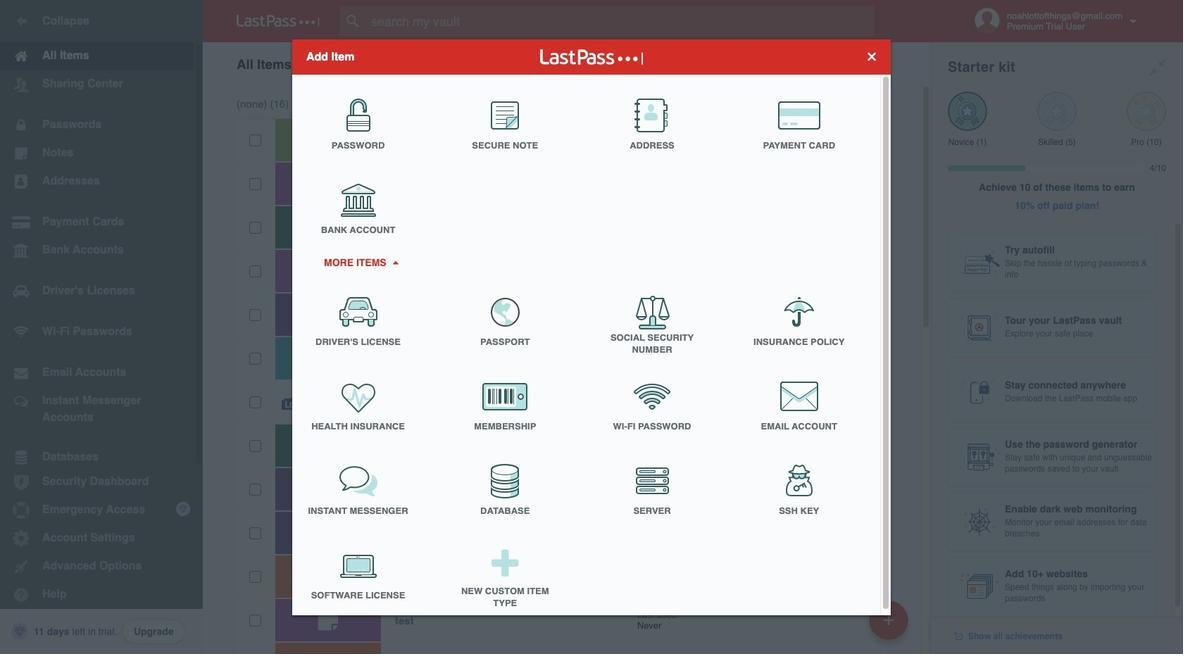 Task type: locate. For each thing, give the bounding box(es) containing it.
main navigation navigation
[[0, 0, 203, 654]]

new item image
[[884, 615, 894, 625]]

vault options navigation
[[203, 42, 931, 85]]

caret right image
[[390, 261, 400, 264]]

lastpass image
[[237, 15, 320, 27]]

dialog
[[292, 39, 891, 619]]

new item navigation
[[864, 597, 917, 654]]

Search search field
[[339, 6, 902, 37]]



Task type: describe. For each thing, give the bounding box(es) containing it.
search my vault text field
[[339, 6, 902, 37]]



